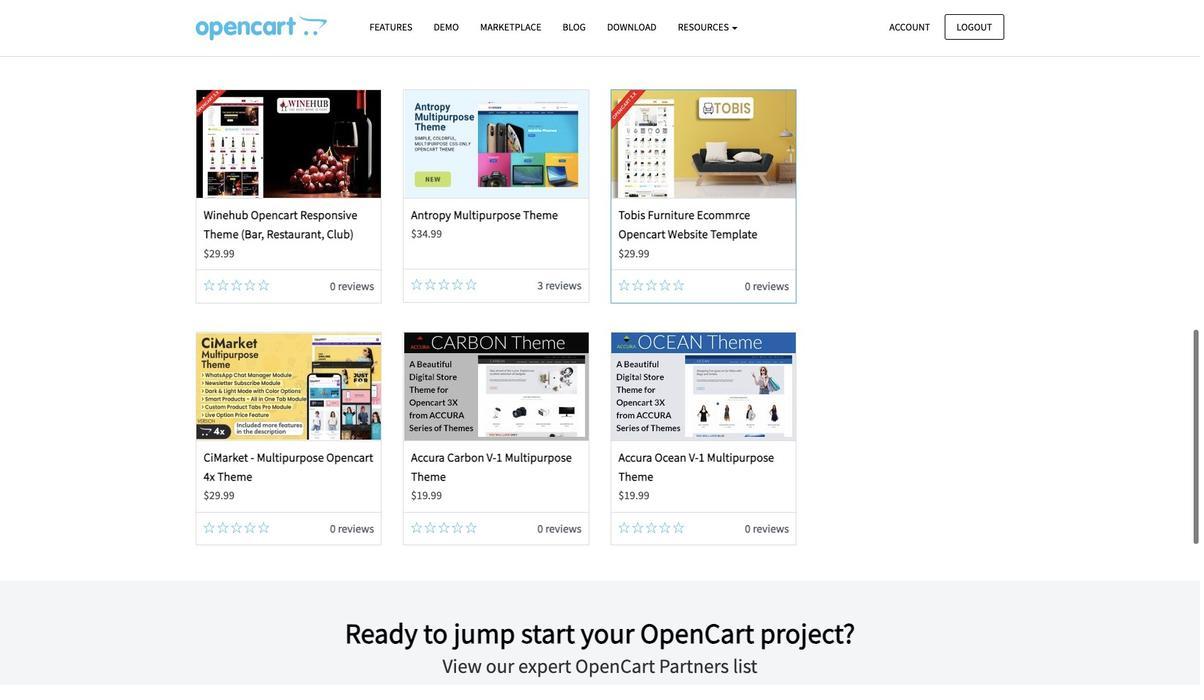 Task type: describe. For each thing, give the bounding box(es) containing it.
view
[[443, 654, 482, 679]]

ready
[[345, 616, 418, 652]]

0 reviews for accura ocean v-1 multipurpose theme
[[745, 521, 789, 536]]

$29.99 for tobis furniture ecommrce opencart website template
[[619, 246, 650, 260]]

reviews for tobis furniture ecommrce opencart website template
[[753, 279, 789, 293]]

tobis furniture ecommrce opencart website template link
[[619, 207, 758, 242]]

template
[[711, 227, 758, 242]]

theme inside antropy multipurpose theme $34.99
[[523, 207, 558, 223]]

partners
[[659, 654, 729, 679]]

theme for cimarket - multipurpose opencart 4x theme
[[217, 469, 252, 485]]

multipurpose inside cimarket - multipurpose opencart 4x theme $29.99
[[257, 450, 324, 465]]

account link
[[878, 14, 943, 40]]

accura for accura ocean v-1 multipurpose theme
[[619, 450, 653, 465]]

marketplace link
[[470, 15, 552, 40]]

1 for carbon
[[497, 450, 503, 465]]

cimarket
[[204, 450, 248, 465]]

antropy
[[411, 207, 451, 223]]

download
[[607, 21, 657, 33]]

choose
[[196, 32, 262, 59]]

(bar,
[[241, 227, 264, 242]]

winehub opencart responsive theme (bar, restaurant, club) image
[[197, 90, 381, 198]]

reviews for winehub opencart responsive theme (bar, restaurant, club)
[[338, 279, 374, 293]]

v- for ocean
[[689, 450, 699, 465]]

0 for accura carbon v-1 multipurpose theme
[[538, 521, 543, 536]]

logout link
[[945, 14, 1005, 40]]

accura ocean v-1 multipurpose theme $19.99
[[619, 450, 774, 502]]

winehub opencart responsive theme (bar, restaurant, club) $29.99
[[204, 207, 358, 260]]

features
[[370, 21, 413, 33]]

3
[[538, 278, 543, 292]]

accura carbon v-1 multipurpose theme link
[[411, 450, 572, 485]]

reviews for cimarket - multipurpose opencart 4x theme
[[338, 521, 374, 536]]

to
[[423, 616, 448, 652]]

website
[[668, 227, 708, 242]]

v- for carbon
[[487, 450, 497, 465]]

expert
[[518, 654, 572, 679]]

blog
[[563, 21, 586, 33]]

account
[[890, 20, 931, 33]]

features link
[[359, 15, 423, 40]]

opencart for tobis furniture ecommrce opencart website template
[[619, 227, 666, 242]]

cimarket - multipurpose opencart 4x theme image
[[197, 333, 381, 440]]

your
[[581, 616, 635, 652]]

opencart inside winehub opencart responsive theme (bar, restaurant, club) $29.99
[[251, 207, 298, 223]]

start
[[521, 616, 575, 652]]

0 reviews for cimarket - multipurpose opencart 4x theme
[[330, 521, 374, 536]]

accura ocean v-1 multipurpose theme image
[[612, 333, 796, 440]]

restaurant,
[[267, 227, 325, 242]]

antropy multipurpose theme $34.99
[[411, 207, 558, 241]]

0 for tobis furniture ecommrce opencart website template
[[745, 279, 751, 293]]

accura carbon v-1 multipurpose theme $19.99
[[411, 450, 572, 502]]

ocean
[[655, 450, 687, 465]]

$29.99 inside winehub opencart responsive theme (bar, restaurant, club) $29.99
[[204, 246, 235, 260]]

multipurpose inside accura carbon v-1 multipurpose theme $19.99
[[505, 450, 572, 465]]

1 for ocean
[[699, 450, 705, 465]]

responsive
[[300, 207, 358, 223]]

ecommrce
[[697, 207, 751, 223]]

0 vertical spatial opencart
[[640, 616, 755, 652]]

tobis
[[619, 207, 646, 223]]



Task type: locate. For each thing, give the bounding box(es) containing it.
blog link
[[552, 15, 597, 40]]

0
[[330, 279, 336, 293], [745, 279, 751, 293], [330, 521, 336, 536], [538, 521, 543, 536], [745, 521, 751, 536]]

1 horizontal spatial accura
[[619, 450, 653, 465]]

0 horizontal spatial opencart
[[251, 207, 298, 223]]

1 1 from the left
[[497, 450, 503, 465]]

opencart - downloads image
[[196, 15, 327, 40]]

logout
[[957, 20, 993, 33]]

marketplace
[[480, 21, 542, 33]]

0 reviews for accura carbon v-1 multipurpose theme
[[538, 521, 582, 536]]

winehub opencart responsive theme (bar, restaurant, club) link
[[204, 207, 358, 242]]

1 right carbon
[[497, 450, 503, 465]]

v-
[[487, 450, 497, 465], [689, 450, 699, 465]]

$19.99 down the accura carbon v-1 multipurpose theme link
[[411, 488, 442, 502]]

carbon
[[447, 450, 484, 465]]

cimarket - multipurpose opencart 4x theme link
[[204, 450, 373, 485]]

cimarket - multipurpose opencart 4x theme $29.99
[[204, 450, 373, 502]]

theme inside accura ocean v-1 multipurpose theme $19.99
[[619, 469, 654, 485]]

1 $19.99 from the left
[[411, 488, 442, 502]]

reviews for accura carbon v-1 multipurpose theme
[[546, 521, 582, 536]]

v- inside accura ocean v-1 multipurpose theme $19.99
[[689, 450, 699, 465]]

opencart
[[640, 616, 755, 652], [575, 654, 655, 679]]

opencart inside tobis furniture ecommrce opencart website template $29.99
[[619, 227, 666, 242]]

theme
[[523, 207, 558, 223], [204, 227, 239, 242], [217, 469, 252, 485], [411, 469, 446, 485], [619, 469, 654, 485]]

accura inside accura carbon v-1 multipurpose theme $19.99
[[411, 450, 445, 465]]

1 v- from the left
[[487, 450, 497, 465]]

opencart up partners
[[640, 616, 755, 652]]

theme for accura carbon v-1 multipurpose theme
[[411, 469, 446, 485]]

$19.99 inside accura ocean v-1 multipurpose theme $19.99
[[619, 488, 650, 502]]

2 vertical spatial opencart
[[326, 450, 373, 465]]

2 $19.99 from the left
[[619, 488, 650, 502]]

$29.99 down 4x
[[204, 488, 235, 502]]

accura for accura carbon v-1 multipurpose theme
[[411, 450, 445, 465]]

0 reviews for tobis furniture ecommrce opencart website template
[[745, 279, 789, 293]]

$29.99 for cimarket - multipurpose opencart 4x theme
[[204, 488, 235, 502]]

v- right carbon
[[487, 450, 497, 465]]

list
[[733, 654, 758, 679]]

0 reviews
[[330, 279, 374, 293], [745, 279, 789, 293], [330, 521, 374, 536], [538, 521, 582, 536], [745, 521, 789, 536]]

0 horizontal spatial $19.99
[[411, 488, 442, 502]]

1 horizontal spatial v-
[[689, 450, 699, 465]]

project?
[[760, 616, 856, 652]]

ready to jump start your opencart project? view our expert opencart partners list
[[345, 616, 856, 679]]

2 accura from the left
[[619, 450, 653, 465]]

download link
[[597, 15, 667, 40]]

2 1 from the left
[[699, 450, 705, 465]]

1 accura from the left
[[411, 450, 445, 465]]

reviews for antropy multipurpose theme
[[546, 278, 582, 292]]

antropy multipurpose theme image
[[404, 90, 589, 198]]

winehub
[[204, 207, 248, 223]]

1 inside accura ocean v-1 multipurpose theme $19.99
[[699, 450, 705, 465]]

accura ocean v-1 multipurpose theme link
[[619, 450, 774, 485]]

$29.99 down winehub
[[204, 246, 235, 260]]

multipurpose inside antropy multipurpose theme $34.99
[[454, 207, 521, 223]]

0 for cimarket - multipurpose opencart 4x theme
[[330, 521, 336, 536]]

1
[[497, 450, 503, 465], [699, 450, 705, 465]]

2 v- from the left
[[689, 450, 699, 465]]

our
[[486, 654, 514, 679]]

1 inside accura carbon v-1 multipurpose theme $19.99
[[497, 450, 503, 465]]

theme for accura ocean v-1 multipurpose theme
[[619, 469, 654, 485]]

accura left ocean
[[619, 450, 653, 465]]

accura carbon v-1 multipurpose theme image
[[404, 333, 589, 440]]

v- right ocean
[[689, 450, 699, 465]]

choose a theme
[[196, 32, 339, 59]]

2 horizontal spatial opencart
[[619, 227, 666, 242]]

opencart
[[251, 207, 298, 223], [619, 227, 666, 242], [326, 450, 373, 465]]

0 for accura ocean v-1 multipurpose theme
[[745, 521, 751, 536]]

multipurpose inside accura ocean v-1 multipurpose theme $19.99
[[707, 450, 774, 465]]

accura
[[411, 450, 445, 465], [619, 450, 653, 465]]

-
[[251, 450, 254, 465]]

resources
[[678, 21, 731, 33]]

$29.99 inside tobis furniture ecommrce opencart website template $29.99
[[619, 246, 650, 260]]

$19.99 for accura carbon v-1 multipurpose theme
[[411, 488, 442, 502]]

jump
[[454, 616, 515, 652]]

1 horizontal spatial opencart
[[326, 450, 373, 465]]

antropy multipurpose theme link
[[411, 207, 558, 223]]

1 horizontal spatial $19.99
[[619, 488, 650, 502]]

a
[[266, 32, 277, 59]]

opencart inside cimarket - multipurpose opencart 4x theme $29.99
[[326, 450, 373, 465]]

reviews for accura ocean v-1 multipurpose theme
[[753, 521, 789, 536]]

theme inside winehub opencart responsive theme (bar, restaurant, club) $29.99
[[204, 227, 239, 242]]

demo
[[434, 21, 459, 33]]

resources link
[[667, 15, 749, 40]]

v- inside accura carbon v-1 multipurpose theme $19.99
[[487, 450, 497, 465]]

accura inside accura ocean v-1 multipurpose theme $19.99
[[619, 450, 653, 465]]

club)
[[327, 227, 354, 242]]

1 vertical spatial opencart
[[619, 227, 666, 242]]

$29.99 inside cimarket - multipurpose opencart 4x theme $29.99
[[204, 488, 235, 502]]

$29.99
[[204, 246, 235, 260], [619, 246, 650, 260], [204, 488, 235, 502]]

$19.99 inside accura carbon v-1 multipurpose theme $19.99
[[411, 488, 442, 502]]

0 reviews for winehub opencart responsive theme (bar, restaurant, club)
[[330, 279, 374, 293]]

0 horizontal spatial accura
[[411, 450, 445, 465]]

opencart for cimarket - multipurpose opencart 4x theme
[[326, 450, 373, 465]]

$19.99
[[411, 488, 442, 502], [619, 488, 650, 502]]

0 horizontal spatial v-
[[487, 450, 497, 465]]

star light o image
[[438, 279, 450, 290], [466, 279, 477, 290], [217, 280, 229, 291], [231, 280, 242, 291], [245, 280, 256, 291], [646, 280, 657, 291], [660, 280, 671, 291], [673, 280, 685, 291], [217, 522, 229, 533], [231, 522, 242, 533], [466, 522, 477, 533], [619, 522, 630, 533], [646, 522, 657, 533], [660, 522, 671, 533], [673, 522, 685, 533]]

0 for winehub opencart responsive theme (bar, restaurant, club)
[[330, 279, 336, 293]]

furniture
[[648, 207, 695, 223]]

reviews
[[546, 278, 582, 292], [338, 279, 374, 293], [753, 279, 789, 293], [338, 521, 374, 536], [546, 521, 582, 536], [753, 521, 789, 536]]

tobis furniture ecommrce opencart website template $29.99
[[619, 207, 758, 260]]

1 right ocean
[[699, 450, 705, 465]]

$34.99
[[411, 227, 442, 241]]

0 vertical spatial opencart
[[251, 207, 298, 223]]

1 vertical spatial opencart
[[575, 654, 655, 679]]

theme inside accura carbon v-1 multipurpose theme $19.99
[[411, 469, 446, 485]]

4x
[[204, 469, 215, 485]]

$19.99 down the "accura ocean v-1 multipurpose theme" link
[[619, 488, 650, 502]]

opencart down your
[[575, 654, 655, 679]]

demo link
[[423, 15, 470, 40]]

multipurpose
[[454, 207, 521, 223], [257, 450, 324, 465], [505, 450, 572, 465], [707, 450, 774, 465]]

$19.99 for accura ocean v-1 multipurpose theme
[[619, 488, 650, 502]]

accura left carbon
[[411, 450, 445, 465]]

1 horizontal spatial 1
[[699, 450, 705, 465]]

star light o image
[[411, 279, 423, 290], [425, 279, 436, 290], [452, 279, 463, 290], [204, 280, 215, 291], [258, 280, 269, 291], [619, 280, 630, 291], [632, 280, 644, 291], [204, 522, 215, 533], [245, 522, 256, 533], [258, 522, 269, 533], [411, 522, 423, 533], [425, 522, 436, 533], [438, 522, 450, 533], [452, 522, 463, 533], [632, 522, 644, 533]]

theme inside cimarket - multipurpose opencart 4x theme $29.99
[[217, 469, 252, 485]]

3 reviews
[[538, 278, 582, 292]]

theme
[[281, 32, 339, 59]]

0 horizontal spatial 1
[[497, 450, 503, 465]]

tobis furniture ecommrce opencart website template image
[[612, 90, 796, 198]]

$29.99 down tobis
[[619, 246, 650, 260]]



Task type: vqa. For each thing, say whether or not it's contained in the screenshot.
Below.
no



